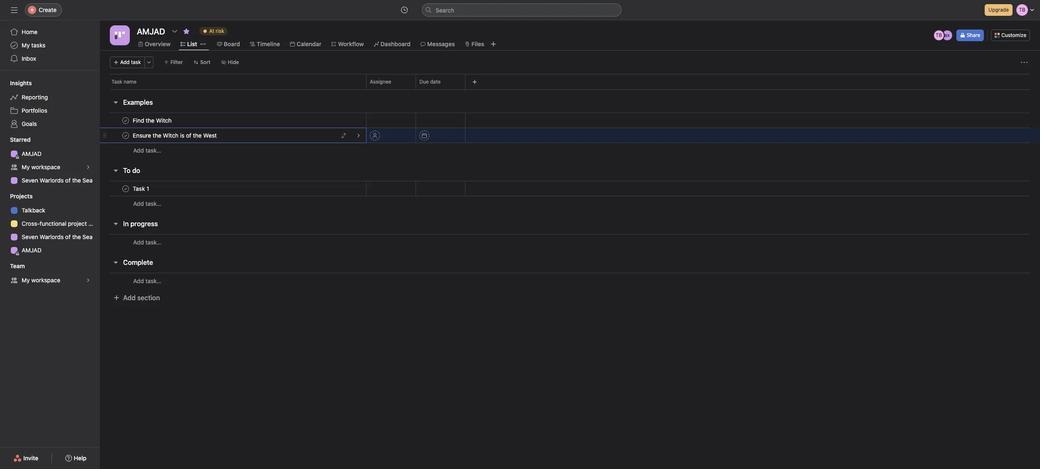 Task type: vqa. For each thing, say whether or not it's contained in the screenshot.
first the from the top of the page
yes



Task type: locate. For each thing, give the bounding box(es) containing it.
add up add section button
[[133, 277, 144, 285]]

see details, my workspace image
[[86, 165, 91, 170], [86, 278, 91, 283]]

seven warlords of the sea link up talkback link
[[5, 174, 95, 187]]

tab actions image
[[201, 42, 206, 47]]

seven warlords of the sea up talkback link
[[22, 177, 93, 184]]

completed image up completed icon
[[121, 116, 131, 125]]

in
[[123, 220, 129, 228]]

0 vertical spatial amjad
[[22, 150, 42, 157]]

my inside global element
[[22, 42, 30, 49]]

2 my workspace from the top
[[22, 277, 60, 284]]

at risk button
[[196, 25, 231, 37]]

0 vertical spatial move tasks between sections image
[[341, 133, 346, 138]]

task… down progress in the top left of the page
[[145, 239, 161, 246]]

add task… for add task… button within header to do tree grid
[[133, 200, 161, 207]]

add task… button inside header to do tree grid
[[133, 199, 161, 209]]

completed checkbox up to
[[121, 130, 131, 140]]

seven warlords of the sea inside starred element
[[22, 177, 93, 184]]

2 move tasks between sections image from the top
[[341, 186, 346, 191]]

dashboard link
[[374, 40, 411, 49]]

1 vertical spatial the
[[72, 234, 81, 241]]

1 amjad link from the top
[[5, 147, 95, 161]]

portfolios link
[[5, 104, 95, 117]]

1 vertical spatial seven warlords of the sea link
[[5, 231, 95, 244]]

projects element
[[0, 189, 100, 259]]

my for second my workspace link from the bottom
[[22, 164, 30, 171]]

workspace
[[31, 164, 60, 171], [31, 277, 60, 284]]

due
[[420, 79, 429, 85]]

0 vertical spatial seven
[[22, 177, 38, 184]]

seven warlords of the sea for amjad
[[22, 177, 93, 184]]

add down task 1 text box
[[133, 200, 144, 207]]

1 vertical spatial warlords
[[40, 234, 64, 241]]

1 the from the top
[[72, 177, 81, 184]]

0 vertical spatial workspace
[[31, 164, 60, 171]]

1 vertical spatial workspace
[[31, 277, 60, 284]]

the inside starred element
[[72, 177, 81, 184]]

seven inside starred element
[[22, 177, 38, 184]]

1 seven from the top
[[22, 177, 38, 184]]

list
[[187, 40, 197, 47]]

amjad link down "goals" link
[[5, 147, 95, 161]]

0 vertical spatial sea
[[82, 177, 93, 184]]

add up 'do'
[[133, 147, 144, 154]]

my tasks link
[[5, 39, 95, 52]]

upgrade
[[989, 7, 1009, 13]]

2 seven warlords of the sea from the top
[[22, 234, 93, 241]]

3 add task… row from the top
[[100, 234, 1041, 250]]

1 vertical spatial seven
[[22, 234, 38, 241]]

2 completed checkbox from the top
[[121, 130, 131, 140]]

task… down task 1 text box
[[145, 200, 161, 207]]

2 task… from the top
[[145, 200, 161, 207]]

3 completed checkbox from the top
[[121, 184, 131, 194]]

1 vertical spatial sea
[[82, 234, 93, 241]]

see details, my workspace image inside starred element
[[86, 165, 91, 170]]

completed image left task 1 text box
[[121, 184, 131, 194]]

due date
[[420, 79, 441, 85]]

1 vertical spatial see details, my workspace image
[[86, 278, 91, 283]]

completed checkbox inside task 1 'cell'
[[121, 184, 131, 194]]

add task… button
[[133, 146, 161, 155], [133, 199, 161, 209], [133, 238, 161, 247], [133, 277, 161, 286]]

None text field
[[135, 24, 167, 39]]

2 add task… button from the top
[[133, 199, 161, 209]]

1 see details, my workspace image from the top
[[86, 165, 91, 170]]

list link
[[181, 40, 197, 49]]

0 vertical spatial seven warlords of the sea link
[[5, 174, 95, 187]]

add inside header to do tree grid
[[133, 200, 144, 207]]

2 the from the top
[[72, 234, 81, 241]]

amjad down the starred
[[22, 150, 42, 157]]

my workspace link down the starred
[[5, 161, 95, 174]]

2 seven warlords of the sea link from the top
[[5, 231, 95, 244]]

my workspace down the starred
[[22, 164, 60, 171]]

global element
[[0, 20, 100, 70]]

task… inside header examples tree grid
[[145, 147, 161, 154]]

1 seven warlords of the sea link from the top
[[5, 174, 95, 187]]

0 vertical spatial warlords
[[40, 177, 64, 184]]

1 vertical spatial collapse task list for this section image
[[112, 167, 119, 174]]

2 add task… from the top
[[133, 200, 161, 207]]

collapse task list for this section image down task
[[112, 99, 119, 106]]

workflow
[[338, 40, 364, 47]]

collapse task list for this section image
[[112, 259, 119, 266]]

sort
[[200, 59, 211, 65]]

the
[[72, 177, 81, 184], [72, 234, 81, 241]]

warlords
[[40, 177, 64, 184], [40, 234, 64, 241]]

seven down 'cross-'
[[22, 234, 38, 241]]

talkback
[[22, 207, 45, 214]]

find the witch cell
[[100, 113, 367, 128]]

of
[[65, 177, 71, 184], [65, 234, 71, 241]]

details image
[[356, 133, 361, 138]]

at
[[209, 28, 214, 34]]

add task… down progress in the top left of the page
[[133, 239, 161, 246]]

seven inside projects "element"
[[22, 234, 38, 241]]

0 vertical spatial see details, my workspace image
[[86, 165, 91, 170]]

move tasks between sections image inside task 1 'cell'
[[341, 186, 346, 191]]

of down cross-functional project plan
[[65, 234, 71, 241]]

completed checkbox left task 1 text box
[[121, 184, 131, 194]]

1 vertical spatial my workspace
[[22, 277, 60, 284]]

my workspace link inside the teams element
[[5, 274, 95, 287]]

0 vertical spatial completed checkbox
[[121, 116, 131, 125]]

2 amjad from the top
[[22, 247, 42, 254]]

my workspace link
[[5, 161, 95, 174], [5, 274, 95, 287]]

2 workspace from the top
[[31, 277, 60, 284]]

my down the starred
[[22, 164, 30, 171]]

show options image
[[171, 28, 178, 35]]

2 seven from the top
[[22, 234, 38, 241]]

warlords down cross-functional project plan link
[[40, 234, 64, 241]]

0 vertical spatial the
[[72, 177, 81, 184]]

goals link
[[5, 117, 95, 131]]

cross-functional project plan
[[22, 220, 100, 227]]

of inside projects "element"
[[65, 234, 71, 241]]

row
[[100, 74, 1041, 89], [110, 89, 1031, 90], [100, 113, 1041, 128], [100, 128, 1041, 143], [100, 181, 1041, 196]]

1 my workspace link from the top
[[5, 161, 95, 174]]

warlords inside projects "element"
[[40, 234, 64, 241]]

my left tasks in the top of the page
[[22, 42, 30, 49]]

add tab image
[[490, 41, 497, 47]]

my inside starred element
[[22, 164, 30, 171]]

2 sea from the top
[[82, 234, 93, 241]]

the inside projects "element"
[[72, 234, 81, 241]]

inbox
[[22, 55, 36, 62]]

the up talkback link
[[72, 177, 81, 184]]

2 of from the top
[[65, 234, 71, 241]]

1 vertical spatial amjad link
[[5, 244, 95, 257]]

move tasks between sections image left details icon
[[341, 186, 346, 191]]

0 vertical spatial completed image
[[121, 116, 131, 125]]

add task… up 'section'
[[133, 277, 161, 285]]

1 vertical spatial my workspace link
[[5, 274, 95, 287]]

messages link
[[421, 40, 455, 49]]

upgrade button
[[985, 4, 1013, 16]]

3 add task… from the top
[[133, 239, 161, 246]]

completed image inside find the witch cell
[[121, 116, 131, 125]]

task… down ensure the witch is of the west text field
[[145, 147, 161, 154]]

4 add task… from the top
[[133, 277, 161, 285]]

2 vertical spatial collapse task list for this section image
[[112, 221, 119, 227]]

1 seven warlords of the sea from the top
[[22, 177, 93, 184]]

of inside starred element
[[65, 177, 71, 184]]

1 add task… button from the top
[[133, 146, 161, 155]]

1 amjad from the top
[[22, 150, 42, 157]]

create
[[39, 6, 57, 13]]

sea inside projects "element"
[[82, 234, 93, 241]]

home
[[22, 28, 38, 35]]

seven for amjad
[[22, 177, 38, 184]]

inbox link
[[5, 52, 95, 65]]

to
[[123, 167, 131, 174]]

1 warlords from the top
[[40, 177, 64, 184]]

to do
[[123, 167, 140, 174]]

cross-functional project plan link
[[5, 217, 100, 231]]

Task 1 text field
[[131, 185, 152, 193]]

collapse task list for this section image left to
[[112, 167, 119, 174]]

2 completed image from the top
[[121, 184, 131, 194]]

task… up 'section'
[[145, 277, 161, 285]]

add task… inside header examples tree grid
[[133, 147, 161, 154]]

at risk
[[209, 28, 224, 34]]

2 vertical spatial my
[[22, 277, 30, 284]]

plan
[[88, 220, 100, 227]]

add task… button up 'do'
[[133, 146, 161, 155]]

0 vertical spatial seven warlords of the sea
[[22, 177, 93, 184]]

1 vertical spatial of
[[65, 234, 71, 241]]

seven warlords of the sea link
[[5, 174, 95, 187], [5, 231, 95, 244]]

2 my from the top
[[22, 164, 30, 171]]

filter
[[171, 59, 183, 65]]

seven warlords of the sea link down functional
[[5, 231, 95, 244]]

add for add task… button within header examples tree grid
[[133, 147, 144, 154]]

seven warlords of the sea down cross-functional project plan
[[22, 234, 93, 241]]

completed checkbox up completed icon
[[121, 116, 131, 125]]

1 sea from the top
[[82, 177, 93, 184]]

seven warlords of the sea link for amjad
[[5, 174, 95, 187]]

history image
[[401, 7, 408, 13]]

add task… up 'do'
[[133, 147, 161, 154]]

completed checkbox inside ensure the witch is of the west cell
[[121, 130, 131, 140]]

seven warlords of the sea link inside starred element
[[5, 174, 95, 187]]

add
[[120, 59, 130, 65], [133, 147, 144, 154], [133, 200, 144, 207], [133, 239, 144, 246], [133, 277, 144, 285], [123, 294, 136, 302]]

add down the in progress button
[[133, 239, 144, 246]]

move tasks between sections image left details image
[[341, 133, 346, 138]]

0 vertical spatial of
[[65, 177, 71, 184]]

amjad up team
[[22, 247, 42, 254]]

add task button
[[110, 57, 145, 68]]

my down team
[[22, 277, 30, 284]]

do
[[132, 167, 140, 174]]

1 vertical spatial completed checkbox
[[121, 130, 131, 140]]

seven warlords of the sea
[[22, 177, 93, 184], [22, 234, 93, 241]]

my workspace
[[22, 164, 60, 171], [22, 277, 60, 284]]

starred button
[[0, 136, 31, 144]]

header examples tree grid
[[100, 113, 1041, 158]]

warlords inside starred element
[[40, 177, 64, 184]]

1 collapse task list for this section image from the top
[[112, 99, 119, 106]]

4 add task… button from the top
[[133, 277, 161, 286]]

sea
[[82, 177, 93, 184], [82, 234, 93, 241]]

1 vertical spatial completed image
[[121, 184, 131, 194]]

2 vertical spatial completed checkbox
[[121, 184, 131, 194]]

amjad
[[22, 150, 42, 157], [22, 247, 42, 254]]

2 my workspace link from the top
[[5, 274, 95, 287]]

insights element
[[0, 76, 100, 132]]

add task
[[120, 59, 141, 65]]

board
[[224, 40, 240, 47]]

seven warlords of the sea inside projects "element"
[[22, 234, 93, 241]]

add left task
[[120, 59, 130, 65]]

1 completed checkbox from the top
[[121, 116, 131, 125]]

1 vertical spatial my
[[22, 164, 30, 171]]

my workspace link down team
[[5, 274, 95, 287]]

0 vertical spatial my workspace
[[22, 164, 60, 171]]

1 my workspace from the top
[[22, 164, 60, 171]]

create button
[[25, 3, 62, 17]]

1 vertical spatial move tasks between sections image
[[341, 186, 346, 191]]

of up talkback link
[[65, 177, 71, 184]]

add task… button down progress in the top left of the page
[[133, 238, 161, 247]]

2 see details, my workspace image from the top
[[86, 278, 91, 283]]

of for amjad
[[65, 177, 71, 184]]

completed checkbox for examples
[[121, 116, 131, 125]]

1 vertical spatial amjad
[[22, 247, 42, 254]]

see details, my workspace image for second my workspace link from the bottom
[[86, 165, 91, 170]]

amjad link
[[5, 147, 95, 161], [5, 244, 95, 257]]

completed image
[[121, 116, 131, 125], [121, 184, 131, 194]]

add task… button up 'section'
[[133, 277, 161, 286]]

0 vertical spatial amjad link
[[5, 147, 95, 161]]

my
[[22, 42, 30, 49], [22, 164, 30, 171], [22, 277, 30, 284]]

the down 'project'
[[72, 234, 81, 241]]

0 vertical spatial collapse task list for this section image
[[112, 99, 119, 106]]

2 amjad link from the top
[[5, 244, 95, 257]]

3 my from the top
[[22, 277, 30, 284]]

add inside header examples tree grid
[[133, 147, 144, 154]]

amjad link up the teams element
[[5, 244, 95, 257]]

0 vertical spatial my
[[22, 42, 30, 49]]

add for 2nd add task… button from the bottom of the page
[[133, 239, 144, 246]]

risk
[[216, 28, 224, 34]]

1 completed image from the top
[[121, 116, 131, 125]]

help
[[74, 455, 87, 462]]

add task… down task 1 text box
[[133, 200, 161, 207]]

1 move tasks between sections image from the top
[[341, 133, 346, 138]]

1 task… from the top
[[145, 147, 161, 154]]

add task… inside header to do tree grid
[[133, 200, 161, 207]]

add task… row
[[100, 143, 1041, 158], [100, 196, 1041, 211], [100, 234, 1041, 250], [100, 273, 1041, 289]]

warlords for talkback
[[40, 234, 64, 241]]

1 of from the top
[[65, 177, 71, 184]]

warlords up talkback link
[[40, 177, 64, 184]]

1 my from the top
[[22, 42, 30, 49]]

of for talkback
[[65, 234, 71, 241]]

add left 'section'
[[123, 294, 136, 302]]

sea inside starred element
[[82, 177, 93, 184]]

seven up projects
[[22, 177, 38, 184]]

add task… button inside header examples tree grid
[[133, 146, 161, 155]]

my inside the teams element
[[22, 277, 30, 284]]

seven warlords of the sea link inside projects "element"
[[5, 231, 95, 244]]

3 collapse task list for this section image from the top
[[112, 221, 119, 227]]

2 warlords from the top
[[40, 234, 64, 241]]

the for talkback
[[72, 234, 81, 241]]

add task… button down task 1 text box
[[133, 199, 161, 209]]

hide
[[228, 59, 239, 65]]

move tasks between sections image for details icon
[[341, 186, 346, 191]]

2 collapse task list for this section image from the top
[[112, 167, 119, 174]]

1 add task… from the top
[[133, 147, 161, 154]]

add field image
[[472, 80, 477, 84]]

insights button
[[0, 79, 32, 87]]

workflow link
[[332, 40, 364, 49]]

Completed checkbox
[[121, 116, 131, 125], [121, 130, 131, 140], [121, 184, 131, 194]]

see details, my workspace image inside the teams element
[[86, 278, 91, 283]]

starred element
[[0, 132, 100, 189]]

0 vertical spatial my workspace link
[[5, 161, 95, 174]]

my for my tasks link
[[22, 42, 30, 49]]

tasks
[[31, 42, 46, 49]]

completed checkbox inside find the witch cell
[[121, 116, 131, 125]]

collapse task list for this section image
[[112, 99, 119, 106], [112, 167, 119, 174], [112, 221, 119, 227]]

functional
[[40, 220, 66, 227]]

timeline link
[[250, 40, 280, 49]]

my workspace down team
[[22, 277, 60, 284]]

1 workspace from the top
[[31, 164, 60, 171]]

collapse task list for this section image left in on the left of the page
[[112, 221, 119, 227]]

progress
[[131, 220, 158, 228]]

1 vertical spatial seven warlords of the sea
[[22, 234, 93, 241]]

collapse task list for this section image for in progress
[[112, 221, 119, 227]]

move tasks between sections image
[[341, 133, 346, 138], [341, 186, 346, 191]]

completed image
[[121, 130, 131, 140]]



Task type: describe. For each thing, give the bounding box(es) containing it.
board image
[[115, 30, 125, 40]]

add task… for 2nd add task… button from the bottom of the page
[[133, 239, 161, 246]]

to do button
[[123, 163, 140, 178]]

amjad inside starred element
[[22, 150, 42, 157]]

teams element
[[0, 259, 100, 289]]

Search tasks, projects, and more text field
[[422, 3, 622, 17]]

add section button
[[110, 291, 163, 306]]

examples button
[[123, 95, 153, 110]]

hide button
[[218, 57, 243, 68]]

task
[[112, 79, 122, 85]]

projects button
[[0, 192, 33, 201]]

task… inside header to do tree grid
[[145, 200, 161, 207]]

files link
[[465, 40, 484, 49]]

3 task… from the top
[[145, 239, 161, 246]]

calendar link
[[290, 40, 322, 49]]

add task… for 4th add task… button
[[133, 277, 161, 285]]

completed image for to do
[[121, 184, 131, 194]]

goals
[[22, 120, 37, 127]]

sea for amjad
[[82, 177, 93, 184]]

my tasks
[[22, 42, 46, 49]]

collapse task list for this section image for to do
[[112, 167, 119, 174]]

add for 4th add task… button
[[133, 277, 144, 285]]

complete button
[[123, 255, 153, 270]]

row containing task name
[[100, 74, 1041, 89]]

ex
[[945, 32, 950, 38]]

seven for talkback
[[22, 234, 38, 241]]

overview
[[145, 40, 171, 47]]

add for add task… button within header to do tree grid
[[133, 200, 144, 207]]

in progress
[[123, 220, 158, 228]]

project
[[68, 220, 87, 227]]

files
[[472, 40, 484, 47]]

4 add task… row from the top
[[100, 273, 1041, 289]]

portfolios
[[22, 107, 47, 114]]

task 1 cell
[[100, 181, 367, 196]]

timeline
[[257, 40, 280, 47]]

complete
[[123, 259, 153, 266]]

customize button
[[992, 30, 1031, 41]]

add inside add section button
[[123, 294, 136, 302]]

insights
[[10, 80, 32, 87]]

talkback link
[[5, 204, 95, 217]]

help button
[[60, 451, 92, 466]]

share button
[[957, 30, 985, 41]]

completed image for examples
[[121, 116, 131, 125]]

1 add task… row from the top
[[100, 143, 1041, 158]]

header to do tree grid
[[100, 181, 1041, 211]]

board link
[[217, 40, 240, 49]]

Find the Witch text field
[[131, 116, 174, 125]]

details image
[[356, 186, 361, 191]]

task
[[131, 59, 141, 65]]

overview link
[[138, 40, 171, 49]]

invite
[[23, 455, 38, 462]]

messages
[[427, 40, 455, 47]]

workspace inside the teams element
[[31, 277, 60, 284]]

see details, my workspace image for my workspace link inside the the teams element
[[86, 278, 91, 283]]

remove from starred image
[[183, 28, 190, 35]]

amjad inside projects "element"
[[22, 247, 42, 254]]

2 add task… row from the top
[[100, 196, 1041, 211]]

invite button
[[8, 451, 44, 466]]

hide sidebar image
[[11, 7, 17, 13]]

sort button
[[190, 57, 214, 68]]

task name
[[112, 79, 137, 85]]

add section
[[123, 294, 160, 302]]

team
[[10, 263, 25, 270]]

3 add task… button from the top
[[133, 238, 161, 247]]

seven warlords of the sea for talkback
[[22, 234, 93, 241]]

home link
[[5, 25, 95, 39]]

4 task… from the top
[[145, 277, 161, 285]]

Ensure the Witch is of the West text field
[[131, 131, 219, 140]]

in progress button
[[123, 216, 158, 231]]

calendar
[[297, 40, 322, 47]]

name
[[124, 79, 137, 85]]

starred
[[10, 136, 31, 143]]

dashboard
[[381, 40, 411, 47]]

seven warlords of the sea link for talkback
[[5, 231, 95, 244]]

team button
[[0, 262, 25, 271]]

reporting link
[[5, 91, 95, 104]]

the for amjad
[[72, 177, 81, 184]]

ensure the witch is of the west cell
[[100, 128, 367, 143]]

my for my workspace link inside the the teams element
[[22, 277, 30, 284]]

collapse task list for this section image for examples
[[112, 99, 119, 106]]

workspace inside starred element
[[31, 164, 60, 171]]

filter button
[[160, 57, 187, 68]]

my workspace inside starred element
[[22, 164, 60, 171]]

my workspace inside the teams element
[[22, 277, 60, 284]]

more actions image
[[1021, 59, 1028, 66]]

reporting
[[22, 94, 48, 101]]

more actions image
[[146, 60, 151, 65]]

move tasks between sections image for details image
[[341, 133, 346, 138]]

warlords for amjad
[[40, 177, 64, 184]]

tb
[[936, 32, 943, 38]]

date
[[430, 79, 441, 85]]

add inside add task button
[[120, 59, 130, 65]]

projects
[[10, 193, 33, 200]]

amjad link inside starred element
[[5, 147, 95, 161]]

section
[[137, 294, 160, 302]]

share
[[967, 32, 981, 38]]

completed checkbox for to do
[[121, 184, 131, 194]]

sea for talkback
[[82, 234, 93, 241]]

add task… for add task… button within header examples tree grid
[[133, 147, 161, 154]]

assignee
[[370, 79, 391, 85]]

customize
[[1002, 32, 1027, 38]]

cross-
[[22, 220, 40, 227]]

examples
[[123, 99, 153, 106]]



